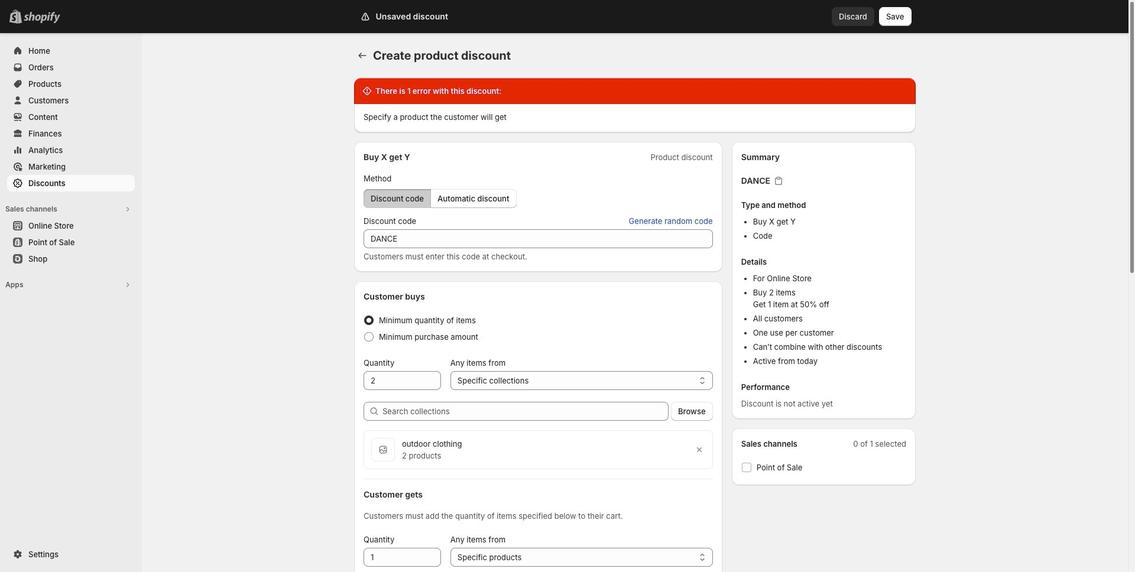 Task type: describe. For each thing, give the bounding box(es) containing it.
Search collections text field
[[383, 402, 669, 421]]

shopify image
[[24, 12, 60, 24]]



Task type: locate. For each thing, give the bounding box(es) containing it.
None text field
[[364, 229, 713, 248]]

None text field
[[364, 371, 441, 390], [364, 548, 441, 567], [364, 371, 441, 390], [364, 548, 441, 567]]



Task type: vqa. For each thing, say whether or not it's contained in the screenshot.
Search Products text box on the left bottom
no



